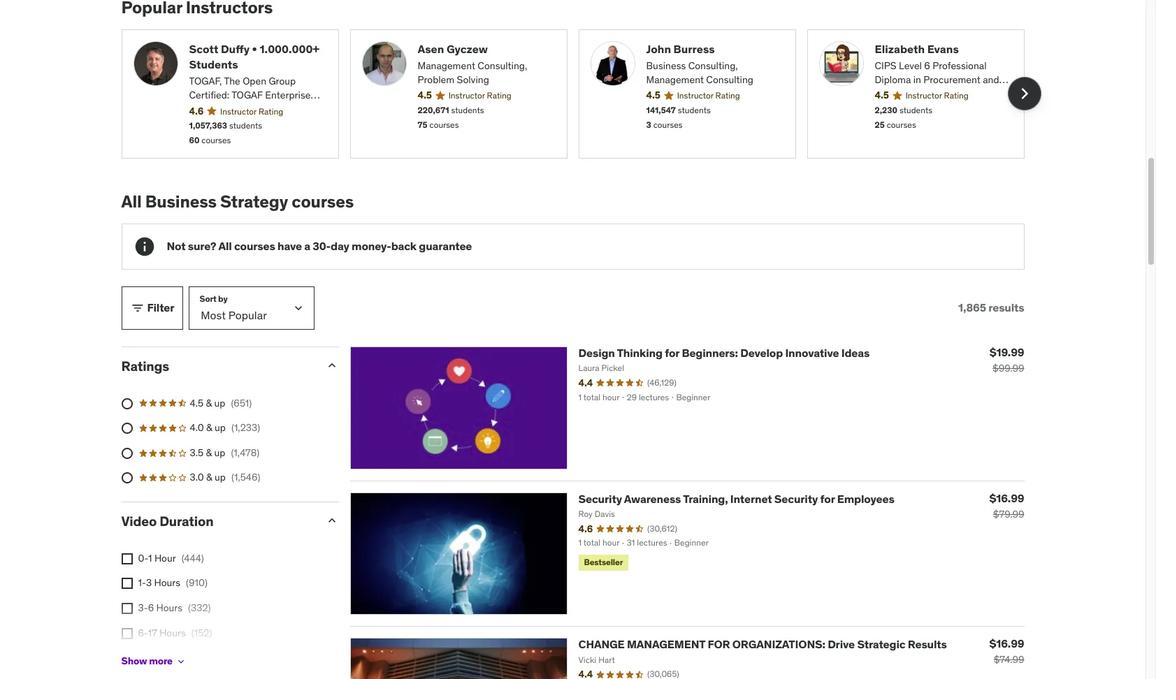 Task type: locate. For each thing, give the bounding box(es) containing it.
1 vertical spatial 3
[[146, 577, 152, 590]]

instructor for 6
[[906, 90, 943, 101]]

courses down 1,057,363 at the left top of the page
[[202, 135, 231, 146]]

courses inside 1,057,363 students 60 courses
[[202, 135, 231, 146]]

1 xsmall image from the top
[[121, 554, 133, 565]]

courses down 220,671 at the left of the page
[[430, 119, 459, 130]]

not
[[167, 239, 186, 253]]

1 vertical spatial for
[[821, 492, 835, 506]]

xsmall image
[[121, 554, 133, 565], [121, 628, 133, 640]]

& right "3.0"
[[206, 472, 212, 484]]

rating down solving
[[487, 90, 512, 101]]

enterprise
[[265, 89, 311, 101]]

up right "3.0"
[[215, 472, 226, 484]]

rating down enterprise
[[259, 106, 283, 117]]

(332)
[[188, 602, 211, 615]]

small image inside filter button
[[130, 301, 144, 315]]

cips right 'supply,'
[[910, 87, 931, 99]]

show more
[[121, 656, 173, 668]]

courses up the 30-
[[292, 191, 354, 213]]

asen gyczew link
[[418, 41, 556, 57]]

management
[[627, 638, 706, 652]]

0 horizontal spatial and
[[945, 101, 961, 113]]

$16.99 for security awareness training, internet security for employees
[[990, 491, 1025, 505]]

consulting
[[707, 73, 754, 86]]

0-1 hour (444)
[[138, 552, 204, 565]]

rating for students
[[259, 106, 283, 117]]

instructor for problem
[[449, 90, 485, 101]]

students
[[451, 105, 484, 115], [678, 105, 711, 115], [900, 105, 933, 115], [229, 121, 262, 131]]

1 vertical spatial cips
[[910, 87, 931, 99]]

students for problem
[[451, 105, 484, 115]]

consulting, down john burress link
[[689, 60, 738, 72]]

small image
[[325, 359, 339, 373]]

3 down 1
[[146, 577, 152, 590]]

courses for 25
[[887, 119, 917, 130]]

1 vertical spatial management
[[647, 73, 704, 86]]

next image
[[1014, 83, 1036, 105]]

students inside 141,547 students 3 courses
[[678, 105, 711, 115]]

hours
[[154, 577, 180, 590], [156, 602, 183, 615], [160, 627, 186, 640], [156, 652, 182, 665]]

management up the problem
[[418, 60, 476, 72]]

diploma up supply
[[967, 87, 1003, 99]]

management inside "asen gyczew management consulting, problem solving"
[[418, 60, 476, 72]]

& up 4.0 & up (1,233)
[[206, 397, 212, 410]]

rating for management
[[716, 90, 741, 101]]

4.5 up 2,230
[[875, 89, 889, 102]]

popular instructors element
[[121, 0, 1042, 159]]

1 vertical spatial diploma
[[967, 87, 1003, 99]]

4.5 up 4.0 at the left of the page
[[190, 397, 204, 410]]

up left (651)
[[214, 397, 225, 410]]

supply
[[964, 101, 994, 113]]

1 horizontal spatial consulting,
[[689, 60, 738, 72]]

hours for 3-6 hours
[[156, 602, 183, 615]]

2,230 students 25 courses
[[875, 105, 933, 130]]

security left the awareness at the bottom of the page
[[579, 492, 622, 506]]

john burress business consulting, management consulting
[[647, 42, 754, 86]]

security right internet on the right bottom of the page
[[775, 492, 818, 506]]

procurement down 'supply,'
[[885, 101, 943, 113]]

2 consulting, from the left
[[689, 60, 738, 72]]

1 vertical spatial small image
[[325, 514, 339, 528]]

3 down 141,547
[[647, 119, 652, 130]]

courses for 3
[[654, 119, 683, 130]]

solving
[[457, 73, 489, 86]]

1 $16.99 from the top
[[990, 491, 1025, 505]]

4.5 for asen gyczew
[[418, 89, 432, 102]]

0 horizontal spatial consulting,
[[478, 60, 528, 72]]

consulting,
[[478, 60, 528, 72], [689, 60, 738, 72]]

in down elizabeth
[[914, 73, 922, 86]]

1 vertical spatial in
[[875, 101, 883, 113]]

scott duffy  • 1.000.000+ students togaf, the open group certified: togaf enterprise architecture foundation
[[189, 42, 320, 115]]

1 horizontal spatial level
[[934, 87, 957, 99]]

security
[[579, 492, 622, 506], [775, 492, 818, 506]]

courses
[[430, 119, 459, 130], [654, 119, 683, 130], [887, 119, 917, 130], [202, 135, 231, 146], [292, 191, 354, 213], [234, 239, 275, 253]]

for left the 'employees'
[[821, 492, 835, 506]]

1,865 results status
[[959, 301, 1025, 315]]

results
[[908, 638, 947, 652]]

& right 4.0 at the left of the page
[[206, 422, 212, 434]]

1 horizontal spatial in
[[914, 73, 922, 86]]

0 vertical spatial for
[[665, 346, 680, 360]]

0 horizontal spatial security
[[579, 492, 622, 506]]

and up supply
[[983, 73, 1000, 86]]

small image
[[130, 301, 144, 315], [325, 514, 339, 528]]

$16.99 up $74.99 on the right bottom
[[990, 637, 1025, 651]]

6 down "evans" at the right of the page
[[925, 60, 931, 72]]

0 horizontal spatial diploma
[[875, 73, 912, 86]]

0-
[[138, 552, 148, 565]]

0 horizontal spatial management
[[418, 60, 476, 72]]

1 vertical spatial all
[[218, 239, 232, 253]]

0 vertical spatial business
[[647, 60, 686, 72]]

in up 25
[[875, 101, 883, 113]]

supply,
[[875, 87, 907, 99]]

day
[[331, 239, 349, 253]]

0 vertical spatial small image
[[130, 301, 144, 315]]

0 vertical spatial diploma
[[875, 73, 912, 86]]

(152)
[[191, 627, 212, 640]]

0 vertical spatial xsmall image
[[121, 554, 133, 565]]

courses inside 220,671 students 75 courses
[[430, 119, 459, 130]]

elizabeth evans link
[[875, 41, 1013, 57]]

xsmall image left 0-
[[121, 554, 133, 565]]

courses inside 2,230 students 25 courses
[[887, 119, 917, 130]]

procurement down professional
[[924, 73, 981, 86]]

& for 3.0
[[206, 472, 212, 484]]

courses left have
[[234, 239, 275, 253]]

& right '3.5' on the bottom left of the page
[[206, 447, 212, 459]]

hours down the hour
[[154, 577, 180, 590]]

4.5 up 141,547
[[647, 89, 661, 102]]

0 horizontal spatial level
[[899, 60, 922, 72]]

0 vertical spatial 6
[[925, 60, 931, 72]]

1 horizontal spatial for
[[821, 492, 835, 506]]

xsmall image left 6-
[[121, 628, 133, 640]]

consulting, down asen gyczew link
[[478, 60, 528, 72]]

0 vertical spatial 3
[[647, 119, 652, 130]]

xsmall image right more
[[175, 657, 187, 668]]

thinking
[[617, 346, 663, 360]]

0 horizontal spatial small image
[[130, 301, 144, 315]]

xsmall image for 0-
[[121, 554, 133, 565]]

1 vertical spatial xsmall image
[[121, 628, 133, 640]]

duration
[[160, 513, 214, 530]]

1 security from the left
[[579, 492, 622, 506]]

1 consulting, from the left
[[478, 60, 528, 72]]

instructor rating
[[449, 90, 512, 101], [677, 90, 741, 101], [906, 90, 969, 101], [220, 106, 283, 117]]

2 $16.99 from the top
[[990, 637, 1025, 651]]

students down solving
[[451, 105, 484, 115]]

1 vertical spatial level
[[934, 87, 957, 99]]

2 xsmall image from the top
[[121, 628, 133, 640]]

xsmall image left 1- on the bottom
[[121, 579, 133, 590]]

organizations:
[[733, 638, 826, 652]]

$16.99 for change management for organizations: drive strategic results
[[990, 637, 1025, 651]]

1.000.000+
[[260, 42, 320, 56]]

17+
[[138, 652, 153, 665]]

1 horizontal spatial 3
[[647, 119, 652, 130]]

students right 2,230
[[900, 105, 933, 115]]

rating down the consulting
[[716, 90, 741, 101]]

(651)
[[231, 397, 252, 410]]

6
[[925, 60, 931, 72], [148, 602, 154, 615]]

level down elizabeth
[[899, 60, 922, 72]]

1 vertical spatial 6
[[148, 602, 154, 615]]

0 vertical spatial in
[[914, 73, 922, 86]]

students inside 220,671 students 75 courses
[[451, 105, 484, 115]]

4.5 for john burress
[[647, 89, 661, 102]]

(1,233)
[[231, 422, 260, 434]]

1 horizontal spatial business
[[647, 60, 686, 72]]

the
[[224, 75, 240, 88]]

students for management
[[678, 105, 711, 115]]

1 horizontal spatial security
[[775, 492, 818, 506]]

0 vertical spatial all
[[121, 191, 142, 213]]

change management for organizations: drive strategic results link
[[579, 638, 947, 652]]

0 vertical spatial management
[[418, 60, 476, 72]]

and
[[983, 73, 1000, 86], [945, 101, 961, 113]]

students inside 2,230 students 25 courses
[[900, 105, 933, 115]]

students inside 1,057,363 students 60 courses
[[229, 121, 262, 131]]

scott duffy  • 1.000.000+ students link
[[189, 41, 327, 72]]

4.5 & up (651)
[[190, 397, 252, 410]]

instructor up 141,547 students 3 courses
[[677, 90, 714, 101]]

and down 4
[[945, 101, 961, 113]]

students right 141,547
[[678, 105, 711, 115]]

instructor rating down professional
[[906, 90, 969, 101]]

rating
[[487, 90, 512, 101], [716, 90, 741, 101], [945, 90, 969, 101], [259, 106, 283, 117]]

1 horizontal spatial all
[[218, 239, 232, 253]]

instructor rating for problem
[[449, 90, 512, 101]]

instructor rating down the consulting
[[677, 90, 741, 101]]

courses down 141,547
[[654, 119, 683, 130]]

1 vertical spatial xsmall image
[[121, 604, 133, 615]]

4.5
[[418, 89, 432, 102], [647, 89, 661, 102], [875, 89, 889, 102], [190, 397, 204, 410]]

0 horizontal spatial 6
[[148, 602, 154, 615]]

consulting, inside "asen gyczew management consulting, problem solving"
[[478, 60, 528, 72]]

consulting, inside john burress business consulting, management consulting
[[689, 60, 738, 72]]

3
[[647, 119, 652, 130], [146, 577, 152, 590]]

diploma up 'supply,'
[[875, 73, 912, 86]]

1-
[[138, 577, 146, 590]]

consulting, for gyczew
[[478, 60, 528, 72]]

1 vertical spatial $16.99
[[990, 637, 1025, 651]]

hours right 17+
[[156, 652, 182, 665]]

6 up "17"
[[148, 602, 154, 615]]

instructor down solving
[[449, 90, 485, 101]]

& for 3.5
[[206, 447, 212, 459]]

procurement
[[924, 73, 981, 86], [885, 101, 943, 113]]

instructor for students
[[220, 106, 257, 117]]

141,547
[[647, 105, 676, 115]]

awareness
[[624, 492, 681, 506]]

0 vertical spatial and
[[983, 73, 1000, 86]]

0 vertical spatial xsmall image
[[121, 579, 133, 590]]

back
[[391, 239, 417, 253]]

rating down professional
[[945, 90, 969, 101]]

xsmall image
[[121, 579, 133, 590], [121, 604, 133, 615], [175, 657, 187, 668]]

1 vertical spatial business
[[145, 191, 217, 213]]

0 vertical spatial procurement
[[924, 73, 981, 86]]

a
[[304, 239, 311, 253]]

1 horizontal spatial 6
[[925, 60, 931, 72]]

hours down 1-3 hours (910)
[[156, 602, 183, 615]]

1 horizontal spatial and
[[983, 73, 1000, 86]]

students for students
[[229, 121, 262, 131]]

4.5 up 220,671 at the left of the page
[[418, 89, 432, 102]]

management up 141,547
[[647, 73, 704, 86]]

up right 4.0 at the left of the page
[[215, 422, 226, 434]]

instructor rating down solving
[[449, 90, 512, 101]]

video duration button
[[121, 513, 314, 530]]

students down foundation on the left top of the page
[[229, 121, 262, 131]]

1 horizontal spatial management
[[647, 73, 704, 86]]

open
[[243, 75, 266, 88]]

asen
[[418, 42, 444, 56]]

business
[[647, 60, 686, 72], [145, 191, 217, 213]]

cips
[[875, 60, 897, 72], [910, 87, 931, 99]]

hours for 6-17 hours
[[160, 627, 186, 640]]

cips down elizabeth
[[875, 60, 897, 72]]

group
[[269, 75, 296, 88]]

internet
[[731, 492, 772, 506]]

instructor rating for students
[[220, 106, 283, 117]]

up right '3.5' on the bottom left of the page
[[214, 447, 225, 459]]

instructor for management
[[677, 90, 714, 101]]

$16.99 up $79.99
[[990, 491, 1025, 505]]

0 horizontal spatial cips
[[875, 60, 897, 72]]

ratings
[[121, 358, 169, 375]]

togaf,
[[189, 75, 222, 88]]

instructor rating down togaf
[[220, 106, 283, 117]]

hours right "17"
[[160, 627, 186, 640]]

instructor down togaf
[[220, 106, 257, 117]]

courses inside 141,547 students 3 courses
[[654, 119, 683, 130]]

xsmall image left the 3-
[[121, 604, 133, 615]]

for right thinking
[[665, 346, 680, 360]]

0 vertical spatial $16.99
[[990, 491, 1025, 505]]

3-6 hours (332)
[[138, 602, 211, 615]]

(910)
[[186, 577, 208, 590]]

courses down 2,230
[[887, 119, 917, 130]]

2 vertical spatial xsmall image
[[175, 657, 187, 668]]

instructor rating for 6
[[906, 90, 969, 101]]

video
[[121, 513, 157, 530]]

level left 4
[[934, 87, 957, 99]]

consulting, for burress
[[689, 60, 738, 72]]

1 horizontal spatial cips
[[910, 87, 931, 99]]

foundation
[[246, 103, 295, 115]]

strategic
[[858, 638, 906, 652]]

xsmall image for 1-
[[121, 579, 133, 590]]

business down john
[[647, 60, 686, 72]]

business up not
[[145, 191, 217, 213]]

instructor up 2,230 students 25 courses
[[906, 90, 943, 101]]



Task type: describe. For each thing, give the bounding box(es) containing it.
$74.99
[[994, 654, 1025, 667]]

burress
[[674, 42, 715, 56]]

change management for organizations: drive strategic results
[[579, 638, 947, 652]]

& for 4.0
[[206, 422, 212, 434]]

$16.99 $79.99
[[990, 491, 1025, 521]]

25
[[875, 119, 885, 130]]

75
[[418, 119, 428, 130]]

rating for 6
[[945, 90, 969, 101]]

have
[[278, 239, 302, 253]]

4.5 for elizabeth evans
[[875, 89, 889, 102]]

security awareness training, internet security for employees
[[579, 492, 895, 506]]

17+ hours
[[138, 652, 182, 665]]

1,865
[[959, 301, 987, 315]]

courses for 75
[[430, 119, 459, 130]]

beginners:
[[682, 346, 738, 360]]

ideas
[[842, 346, 870, 360]]

3.0 & up (1,546)
[[190, 472, 261, 484]]

$79.99
[[994, 508, 1025, 521]]

0 horizontal spatial 3
[[146, 577, 152, 590]]

& for 4.5
[[206, 397, 212, 410]]

show
[[121, 656, 147, 668]]

design thinking for beginners: develop innovative ideas
[[579, 346, 870, 360]]

ratings button
[[121, 358, 314, 375]]

6 inside elizabeth evans cips level 6 professional diploma in procurement and supply, cips level 4 diploma in procurement and supply
[[925, 60, 931, 72]]

rating for problem
[[487, 90, 512, 101]]

4.0
[[190, 422, 204, 434]]

4.6
[[189, 105, 204, 117]]

change
[[579, 638, 625, 652]]

filter
[[147, 301, 174, 315]]

3.5
[[190, 447, 204, 459]]

(1,546)
[[231, 472, 261, 484]]

john
[[647, 42, 671, 56]]

professional
[[933, 60, 987, 72]]

6-17 hours (152)
[[138, 627, 212, 640]]

strategy
[[220, 191, 288, 213]]

scott
[[189, 42, 218, 56]]

2 security from the left
[[775, 492, 818, 506]]

220,671
[[418, 105, 449, 115]]

design
[[579, 346, 615, 360]]

4.0 & up (1,233)
[[190, 422, 260, 434]]

courses for 60
[[202, 135, 231, 146]]

3.0
[[190, 472, 204, 484]]

training,
[[683, 492, 728, 506]]

xsmall image inside show more button
[[175, 657, 187, 668]]

problem
[[418, 73, 455, 86]]

1 horizontal spatial diploma
[[967, 87, 1003, 99]]

$99.99
[[993, 362, 1025, 375]]

business inside john burress business consulting, management consulting
[[647, 60, 686, 72]]

xsmall image for 6-
[[121, 628, 133, 640]]

17
[[148, 627, 157, 640]]

evans
[[928, 42, 959, 56]]

6-
[[138, 627, 148, 640]]

duffy
[[221, 42, 250, 56]]

0 horizontal spatial for
[[665, 346, 680, 360]]

0 vertical spatial level
[[899, 60, 922, 72]]

innovative
[[786, 346, 840, 360]]

courses for strategy
[[292, 191, 354, 213]]

asen gyczew management consulting, problem solving
[[418, 42, 528, 86]]

courses for all
[[234, 239, 275, 253]]

$16.99 $74.99
[[990, 637, 1025, 667]]

1-3 hours (910)
[[138, 577, 208, 590]]

design thinking for beginners: develop innovative ideas link
[[579, 346, 870, 360]]

220,671 students 75 courses
[[418, 105, 484, 130]]

0 horizontal spatial all
[[121, 191, 142, 213]]

certified:
[[189, 89, 230, 101]]

up for 4.0 & up
[[215, 422, 226, 434]]

1 vertical spatial procurement
[[885, 101, 943, 113]]

0 horizontal spatial business
[[145, 191, 217, 213]]

1,057,363 students 60 courses
[[189, 121, 262, 146]]

develop
[[741, 346, 783, 360]]

1
[[148, 552, 152, 565]]

(1,478)
[[231, 447, 260, 459]]

all business strategy courses
[[121, 191, 354, 213]]

show more button
[[121, 648, 187, 676]]

money-
[[352, 239, 391, 253]]

$19.99 $99.99
[[990, 345, 1025, 375]]

(444)
[[182, 552, 204, 565]]

60
[[189, 135, 200, 146]]

carousel element
[[121, 29, 1042, 159]]

security awareness training, internet security for employees link
[[579, 492, 895, 506]]

3 inside 141,547 students 3 courses
[[647, 119, 652, 130]]

management inside john burress business consulting, management consulting
[[647, 73, 704, 86]]

instructor rating for management
[[677, 90, 741, 101]]

gyczew
[[447, 42, 488, 56]]

0 vertical spatial cips
[[875, 60, 897, 72]]

sure?
[[188, 239, 216, 253]]

xsmall image for 3-
[[121, 604, 133, 615]]

up for 4.5 & up
[[214, 397, 225, 410]]

students for 6
[[900, 105, 933, 115]]

3.5 & up (1,478)
[[190, 447, 260, 459]]

up for 3.0 & up
[[215, 472, 226, 484]]

hours for 1-3 hours
[[154, 577, 180, 590]]

elizabeth
[[875, 42, 925, 56]]

1 vertical spatial and
[[945, 101, 961, 113]]

1,865 results
[[959, 301, 1025, 315]]

0 horizontal spatial in
[[875, 101, 883, 113]]

more
[[149, 656, 173, 668]]

4
[[959, 87, 965, 99]]

hour
[[154, 552, 176, 565]]

filter button
[[121, 287, 183, 330]]

up for 3.5 & up
[[214, 447, 225, 459]]

3-
[[138, 602, 148, 615]]

architecture
[[189, 103, 243, 115]]

togaf
[[232, 89, 263, 101]]

1 horizontal spatial small image
[[325, 514, 339, 528]]

results
[[989, 301, 1025, 315]]

for
[[708, 638, 730, 652]]

guarantee
[[419, 239, 472, 253]]



Task type: vqa. For each thing, say whether or not it's contained in the screenshot.


